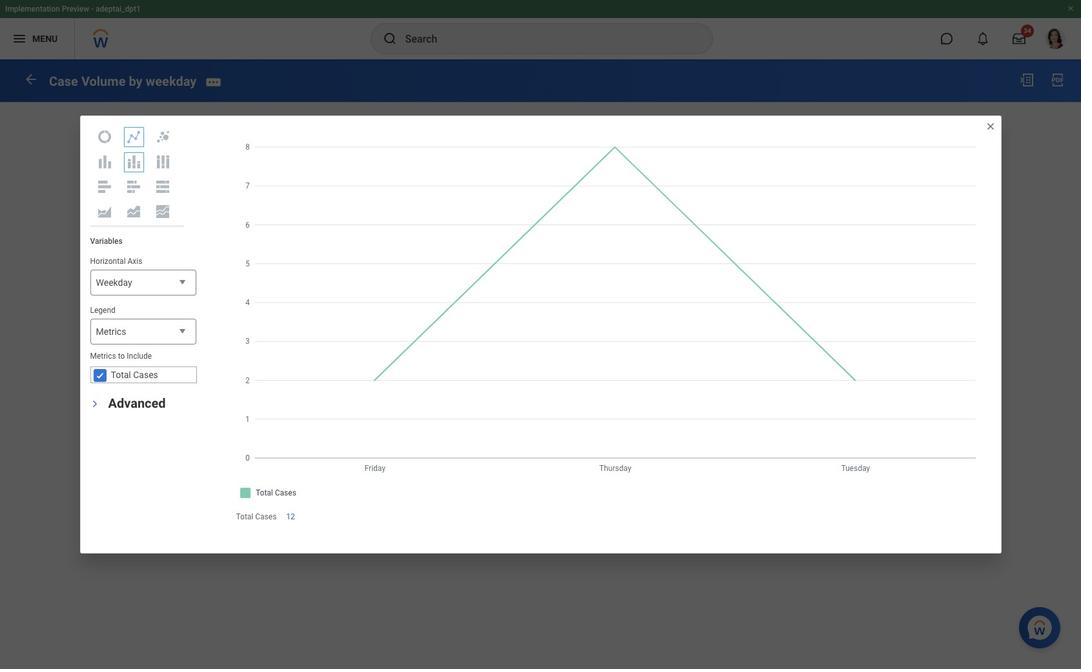 Task type: describe. For each thing, give the bounding box(es) containing it.
1 horizontal spatial total
[[236, 513, 253, 522]]

cases inside metrics to include group
[[133, 370, 158, 381]]

horizontal axis
[[90, 257, 142, 266]]

line image
[[126, 129, 141, 145]]

stacked area image
[[126, 204, 141, 220]]

previous page image
[[23, 72, 39, 87]]

advanced dialog
[[80, 116, 1001, 554]]

notifications large image
[[977, 32, 989, 45]]

horizontal
[[90, 257, 126, 266]]

1 vertical spatial total cases
[[236, 513, 277, 522]]

check small image
[[92, 368, 108, 384]]

axis
[[128, 257, 142, 266]]

horizontal axis group
[[90, 256, 196, 296]]

chevron down image
[[90, 397, 99, 412]]

implementation preview -   adeptai_dpt1 banner
[[0, 0, 1081, 59]]

legend group
[[90, 306, 196, 346]]

advanced button
[[108, 396, 166, 412]]

total cases inside metrics to include group
[[111, 370, 158, 381]]

weekday button
[[90, 270, 196, 296]]

volume
[[81, 73, 126, 89]]

inbox large image
[[1013, 32, 1026, 45]]

adeptai_dpt1
[[96, 5, 141, 14]]

12
[[286, 513, 295, 522]]

close chart settings image
[[985, 121, 996, 132]]

100% area image
[[155, 204, 171, 220]]

implementation
[[5, 5, 60, 14]]

case volume by weekday link
[[49, 73, 197, 89]]

variables group
[[80, 227, 206, 393]]

1 vertical spatial cases
[[255, 513, 277, 522]]

stacked bar image
[[126, 179, 141, 195]]

donut image
[[97, 129, 112, 145]]

by
[[129, 73, 142, 89]]

view printable version (pdf) image
[[1050, 72, 1066, 88]]

100% column image
[[155, 154, 171, 170]]

metrics to include
[[90, 352, 152, 361]]



Task type: locate. For each thing, give the bounding box(es) containing it.
total down metrics to include
[[111, 370, 131, 381]]

advanced
[[108, 396, 166, 412]]

1 horizontal spatial total cases
[[236, 513, 277, 522]]

overlaid area image
[[97, 204, 112, 220]]

total inside metrics to include group
[[111, 370, 131, 381]]

profile logan mcneil element
[[1037, 25, 1073, 53]]

1 horizontal spatial cases
[[255, 513, 277, 522]]

case
[[49, 73, 78, 89]]

1 vertical spatial metrics
[[90, 352, 116, 361]]

stacked column image
[[126, 154, 141, 170]]

0 horizontal spatial total cases
[[111, 370, 158, 381]]

close environment banner image
[[1067, 5, 1075, 12]]

-
[[91, 5, 94, 14]]

total cases left 12
[[236, 513, 277, 522]]

total cases down include
[[111, 370, 158, 381]]

search image
[[382, 31, 398, 47]]

bubble image
[[155, 129, 171, 145]]

total cases
[[111, 370, 158, 381], [236, 513, 277, 522]]

0 horizontal spatial total
[[111, 370, 131, 381]]

clustered column image
[[97, 154, 112, 170]]

metrics
[[96, 327, 126, 337], [90, 352, 116, 361]]

metrics to include group
[[90, 351, 197, 384]]

legend
[[90, 306, 115, 315]]

export to excel image
[[1019, 72, 1035, 88]]

metrics inside group
[[90, 352, 116, 361]]

cases down include
[[133, 370, 158, 381]]

0 vertical spatial total
[[111, 370, 131, 381]]

metrics for metrics to include
[[90, 352, 116, 361]]

metrics for metrics
[[96, 327, 126, 337]]

metrics inside dropdown button
[[96, 327, 126, 337]]

to
[[118, 352, 125, 361]]

metrics button
[[90, 319, 196, 346]]

total
[[111, 370, 131, 381], [236, 513, 253, 522]]

weekday
[[96, 278, 132, 288]]

1 vertical spatial total
[[236, 513, 253, 522]]

cases
[[133, 370, 158, 381], [255, 513, 277, 522]]

case volume by weekday
[[49, 73, 197, 89]]

0 vertical spatial total cases
[[111, 370, 158, 381]]

100% bar image
[[155, 179, 171, 195]]

0 vertical spatial cases
[[133, 370, 158, 381]]

metrics down legend
[[96, 327, 126, 337]]

weekday
[[146, 73, 197, 89]]

cases left 12
[[255, 513, 277, 522]]

total left 12
[[236, 513, 253, 522]]

clustered bar image
[[97, 179, 112, 195]]

12 button
[[286, 512, 297, 523]]

0 horizontal spatial cases
[[133, 370, 158, 381]]

variables
[[90, 237, 123, 246]]

implementation preview -   adeptai_dpt1
[[5, 5, 141, 14]]

include
[[127, 352, 152, 361]]

0 vertical spatial metrics
[[96, 327, 126, 337]]

preview
[[62, 5, 89, 14]]

metrics left to
[[90, 352, 116, 361]]

case volume by weekday main content
[[0, 59, 1081, 145]]



Task type: vqa. For each thing, say whether or not it's contained in the screenshot.
prompts image associated with About
no



